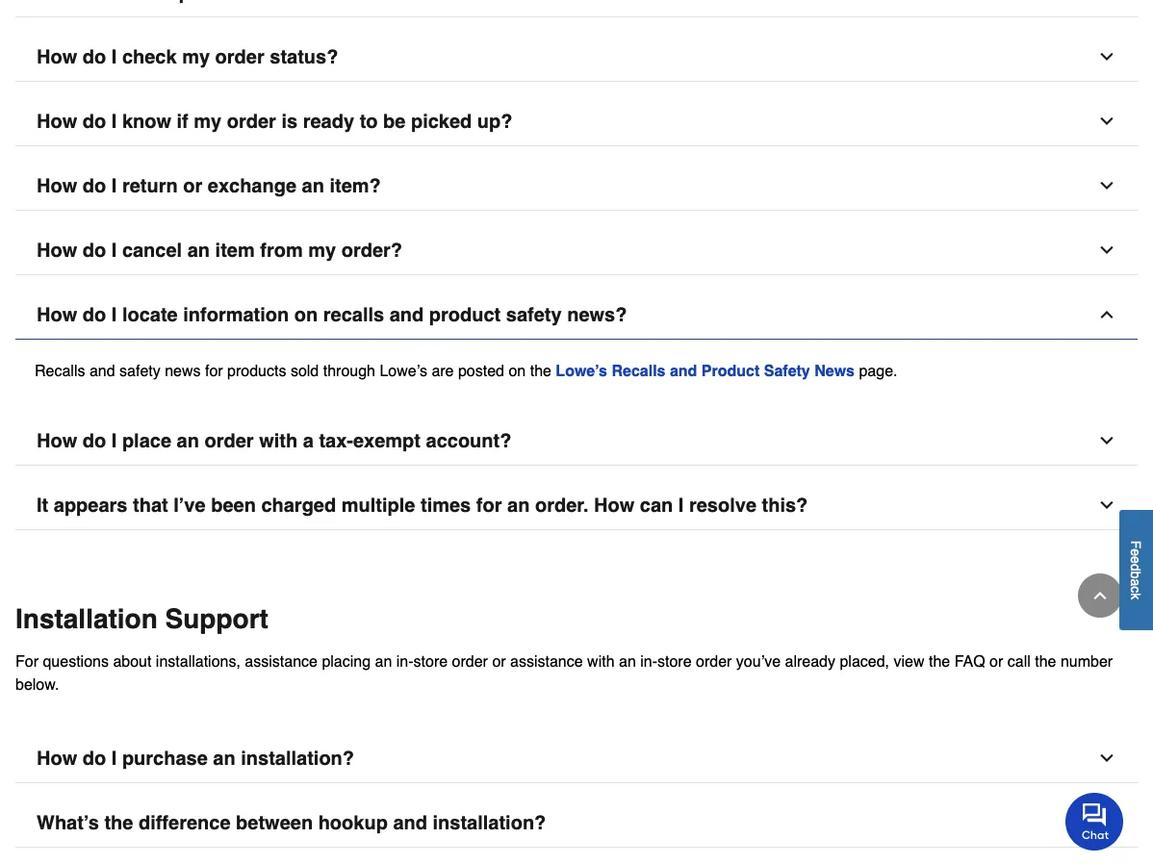 Task type: locate. For each thing, give the bounding box(es) containing it.
support
[[165, 604, 269, 635]]

a left tax-
[[303, 430, 314, 452]]

i for status?
[[111, 46, 117, 68]]

do inside 'how do i return or exchange an item?' button
[[83, 175, 106, 197]]

0 horizontal spatial with
[[259, 430, 298, 452]]

do left return
[[83, 175, 106, 197]]

lowe's
[[380, 362, 427, 379], [556, 362, 608, 379]]

chevron down image
[[1098, 47, 1117, 66], [1098, 112, 1117, 131], [1098, 176, 1117, 195], [1098, 431, 1117, 451], [1098, 749, 1117, 768]]

how do i check my order status?
[[37, 46, 338, 68]]

1 recalls from the left
[[35, 362, 85, 379]]

how do i place an order with a tax-exempt account? button
[[15, 417, 1138, 466]]

on right posted
[[509, 362, 526, 379]]

4 chevron down image from the top
[[1098, 431, 1117, 451]]

store
[[414, 652, 448, 670], [658, 652, 692, 670]]

questions
[[43, 652, 109, 670]]

3 chevron down image from the top
[[1098, 176, 1117, 195]]

0 vertical spatial on
[[294, 304, 318, 326]]

do left check
[[83, 46, 106, 68]]

for right "news"
[[205, 362, 223, 379]]

1 vertical spatial for
[[476, 494, 502, 517]]

1 chevron down image from the top
[[1098, 241, 1117, 260]]

1 horizontal spatial assistance
[[510, 652, 583, 670]]

5 chevron down image from the top
[[1098, 749, 1117, 768]]

1 horizontal spatial lowe's
[[556, 362, 608, 379]]

0 horizontal spatial lowe's
[[380, 362, 427, 379]]

do up what's
[[83, 748, 106, 770]]

e
[[1129, 549, 1144, 556], [1129, 556, 1144, 564]]

number
[[1061, 652, 1113, 670]]

how do i know if my order is ready to be picked up?
[[37, 110, 513, 132]]

0 horizontal spatial installation?
[[241, 748, 354, 770]]

scroll to top element
[[1078, 574, 1123, 618]]

1 horizontal spatial on
[[509, 362, 526, 379]]

1 horizontal spatial recalls
[[612, 362, 666, 379]]

1 chevron down image from the top
[[1098, 47, 1117, 66]]

do for cancel
[[83, 239, 106, 261]]

1 store from the left
[[414, 652, 448, 670]]

a inside "button"
[[1129, 579, 1144, 586]]

2 chevron down image from the top
[[1098, 496, 1117, 515]]

for inside button
[[476, 494, 502, 517]]

0 horizontal spatial for
[[205, 362, 223, 379]]

f e e d b a c k
[[1129, 541, 1144, 600]]

and right hookup
[[393, 812, 427, 834]]

7 do from the top
[[83, 748, 106, 770]]

1 horizontal spatial store
[[658, 652, 692, 670]]

chevron down image
[[1098, 241, 1117, 260], [1098, 496, 1117, 515], [1098, 814, 1117, 833]]

1 horizontal spatial safety
[[506, 304, 562, 326]]

account?
[[426, 430, 512, 452]]

0 horizontal spatial in-
[[396, 652, 414, 670]]

and left product
[[670, 362, 697, 379]]

f e e d b a c k button
[[1120, 510, 1153, 630]]

up?
[[477, 110, 513, 132]]

chevron down image inside 'how do i return or exchange an item?' button
[[1098, 176, 1117, 195]]

products
[[227, 362, 286, 379]]

chevron down image inside how do i check my order status? button
[[1098, 47, 1117, 66]]

4 do from the top
[[83, 239, 106, 261]]

already
[[785, 652, 836, 670]]

chevron down image inside how do i cancel an item from my order? button
[[1098, 241, 1117, 260]]

i left purchase
[[111, 748, 117, 770]]

0 vertical spatial safety
[[506, 304, 562, 326]]

purchase
[[122, 748, 208, 770]]

i've
[[174, 494, 206, 517]]

exempt
[[353, 430, 421, 452]]

do
[[83, 46, 106, 68], [83, 110, 106, 132], [83, 175, 106, 197], [83, 239, 106, 261], [83, 304, 106, 326], [83, 430, 106, 452], [83, 748, 106, 770]]

1 vertical spatial installation?
[[433, 812, 546, 834]]

news
[[165, 362, 201, 379]]

1 horizontal spatial with
[[587, 652, 615, 670]]

0 vertical spatial with
[[259, 430, 298, 452]]

i
[[111, 46, 117, 68], [111, 110, 117, 132], [111, 175, 117, 197], [111, 239, 117, 261], [111, 304, 117, 326], [111, 430, 117, 452], [679, 494, 684, 517], [111, 748, 117, 770]]

i left the cancel
[[111, 239, 117, 261]]

return
[[122, 175, 178, 197]]

the
[[530, 362, 552, 379], [929, 652, 950, 670], [1035, 652, 1057, 670], [104, 812, 133, 834]]

do left know
[[83, 110, 106, 132]]

how for how do i know if my order is ready to be picked up?
[[37, 110, 77, 132]]

3 do from the top
[[83, 175, 106, 197]]

how up what's
[[37, 748, 77, 770]]

i left know
[[111, 110, 117, 132]]

chevron down image inside it appears that i've been charged multiple times for an order. how can i resolve this? button
[[1098, 496, 1117, 515]]

how
[[37, 46, 77, 68], [37, 110, 77, 132], [37, 175, 77, 197], [37, 239, 77, 261], [37, 304, 77, 326], [37, 430, 77, 452], [594, 494, 635, 517], [37, 748, 77, 770]]

or inside button
[[183, 175, 202, 197]]

1 horizontal spatial or
[[492, 652, 506, 670]]

and left "news"
[[89, 362, 115, 379]]

faq
[[955, 652, 986, 670]]

2 do from the top
[[83, 110, 106, 132]]

how left locate
[[37, 304, 77, 326]]

1 vertical spatial my
[[194, 110, 222, 132]]

chevron down image inside how do i know if my order is ready to be picked up? button
[[1098, 112, 1117, 131]]

0 vertical spatial chevron up image
[[1098, 305, 1117, 325]]

1 vertical spatial chevron up image
[[1091, 586, 1110, 606]]

with inside for questions about installations, assistance placing an in-store order or assistance with an in-store order you've already placed, view the faq or call the number below.
[[587, 652, 615, 670]]

are
[[432, 362, 454, 379]]

how left the cancel
[[37, 239, 77, 261]]

1 horizontal spatial for
[[476, 494, 502, 517]]

chevron down image inside how do i place an order with a tax-exempt account? button
[[1098, 431, 1117, 451]]

2 assistance from the left
[[510, 652, 583, 670]]

the right what's
[[104, 812, 133, 834]]

1 horizontal spatial in-
[[641, 652, 658, 670]]

do inside how do i locate information on recalls and product safety news? button
[[83, 304, 106, 326]]

0 vertical spatial chevron down image
[[1098, 241, 1117, 260]]

chevron up image
[[1098, 305, 1117, 325], [1091, 586, 1110, 606]]

lowe's down how do i locate information on recalls and product safety news? button
[[556, 362, 608, 379]]

e up 'b'
[[1129, 556, 1144, 564]]

store left you've
[[658, 652, 692, 670]]

0 horizontal spatial recalls
[[35, 362, 85, 379]]

it appears that i've been charged multiple times for an order. how can i resolve this? button
[[15, 481, 1138, 531]]

safety left 'news?'
[[506, 304, 562, 326]]

5 do from the top
[[83, 304, 106, 326]]

placed,
[[840, 652, 890, 670]]

i left place
[[111, 430, 117, 452]]

i for order
[[111, 110, 117, 132]]

for questions about installations, assistance placing an in-store order or assistance with an in-store order you've already placed, view the faq or call the number below.
[[15, 652, 1113, 693]]

chevron down image for for
[[1098, 496, 1117, 515]]

6 do from the top
[[83, 430, 106, 452]]

0 vertical spatial installation?
[[241, 748, 354, 770]]

do inside how do i know if my order is ready to be picked up? button
[[83, 110, 106, 132]]

my right check
[[182, 46, 210, 68]]

how for how do i purchase an installation?
[[37, 748, 77, 770]]

how inside button
[[37, 175, 77, 197]]

in-
[[396, 652, 414, 670], [641, 652, 658, 670]]

b
[[1129, 571, 1144, 579]]

lowe's left are
[[380, 362, 427, 379]]

do inside how do i cancel an item from my order? button
[[83, 239, 106, 261]]

a
[[303, 430, 314, 452], [1129, 579, 1144, 586]]

0 horizontal spatial store
[[414, 652, 448, 670]]

how do i purchase an installation? button
[[15, 735, 1138, 784]]

can
[[640, 494, 673, 517]]

0 vertical spatial a
[[303, 430, 314, 452]]

tax-
[[319, 430, 353, 452]]

how do i cancel an item from my order?
[[37, 239, 403, 261]]

0 horizontal spatial a
[[303, 430, 314, 452]]

my right from at the left top
[[308, 239, 336, 261]]

i right can
[[679, 494, 684, 517]]

0 horizontal spatial assistance
[[245, 652, 318, 670]]

1 do from the top
[[83, 46, 106, 68]]

how for how do i check my order status?
[[37, 46, 77, 68]]

product
[[429, 304, 501, 326]]

2 vertical spatial chevron down image
[[1098, 814, 1117, 833]]

how left check
[[37, 46, 77, 68]]

how left know
[[37, 110, 77, 132]]

how do i return or exchange an item? button
[[15, 162, 1138, 211]]

installation?
[[241, 748, 354, 770], [433, 812, 546, 834]]

0 horizontal spatial safety
[[119, 362, 161, 379]]

chevron down image inside how do i purchase an installation? button
[[1098, 749, 1117, 768]]

chevron down image for is
[[1098, 112, 1117, 131]]

between
[[236, 812, 313, 834]]

1 horizontal spatial a
[[1129, 579, 1144, 586]]

order
[[215, 46, 265, 68], [227, 110, 276, 132], [205, 430, 254, 452], [452, 652, 488, 670], [696, 652, 732, 670]]

i left locate
[[111, 304, 117, 326]]

assistance
[[245, 652, 318, 670], [510, 652, 583, 670]]

0 horizontal spatial on
[[294, 304, 318, 326]]

how up it
[[37, 430, 77, 452]]

how left return
[[37, 175, 77, 197]]

for right times
[[476, 494, 502, 517]]

posted
[[458, 362, 505, 379]]

resolve
[[689, 494, 757, 517]]

my right if
[[194, 110, 222, 132]]

through
[[323, 362, 375, 379]]

with inside button
[[259, 430, 298, 452]]

do left place
[[83, 430, 106, 452]]

the inside button
[[104, 812, 133, 834]]

3 chevron down image from the top
[[1098, 814, 1117, 833]]

sold
[[291, 362, 319, 379]]

it
[[37, 494, 48, 517]]

news
[[815, 362, 855, 379]]

the right view
[[929, 652, 950, 670]]

my
[[182, 46, 210, 68], [194, 110, 222, 132], [308, 239, 336, 261]]

order.
[[535, 494, 589, 517]]

how left can
[[594, 494, 635, 517]]

safety left "news"
[[119, 362, 161, 379]]

i left check
[[111, 46, 117, 68]]

1 vertical spatial chevron down image
[[1098, 496, 1117, 515]]

below.
[[15, 675, 59, 693]]

status?
[[270, 46, 338, 68]]

i inside button
[[111, 175, 117, 197]]

locate
[[122, 304, 178, 326]]

recalls
[[35, 362, 85, 379], [612, 362, 666, 379]]

safety
[[506, 304, 562, 326], [119, 362, 161, 379]]

and right recalls
[[390, 304, 424, 326]]

do for know
[[83, 110, 106, 132]]

store right placing
[[414, 652, 448, 670]]

news?
[[567, 304, 627, 326]]

or
[[183, 175, 202, 197], [492, 652, 506, 670], [990, 652, 1004, 670]]

e up d
[[1129, 549, 1144, 556]]

a up 'k'
[[1129, 579, 1144, 586]]

item
[[215, 239, 255, 261]]

do for place
[[83, 430, 106, 452]]

order inside how do i know if my order is ready to be picked up? button
[[227, 110, 276, 132]]

0 vertical spatial my
[[182, 46, 210, 68]]

2 chevron down image from the top
[[1098, 112, 1117, 131]]

do inside how do i check my order status? button
[[83, 46, 106, 68]]

do inside how do i purchase an installation? button
[[83, 748, 106, 770]]

on left recalls
[[294, 304, 318, 326]]

i left return
[[111, 175, 117, 197]]

and
[[390, 304, 424, 326], [89, 362, 115, 379], [670, 362, 697, 379], [393, 812, 427, 834]]

0 horizontal spatial or
[[183, 175, 202, 197]]

1 vertical spatial a
[[1129, 579, 1144, 586]]

and inside what's the difference between hookup and installation? button
[[393, 812, 427, 834]]

do left locate
[[83, 304, 106, 326]]

cancel
[[122, 239, 182, 261]]

do inside how do i place an order with a tax-exempt account? button
[[83, 430, 106, 452]]

chevron up image inside how do i locate information on recalls and product safety news? button
[[1098, 305, 1117, 325]]

1 vertical spatial with
[[587, 652, 615, 670]]

how do i check my order status? button
[[15, 33, 1138, 82]]

do left the cancel
[[83, 239, 106, 261]]

is
[[282, 110, 298, 132]]



Task type: describe. For each thing, give the bounding box(es) containing it.
the right "call"
[[1035, 652, 1057, 670]]

how do i return or exchange an item?
[[37, 175, 381, 197]]

how for how do i return or exchange an item?
[[37, 175, 77, 197]]

that
[[133, 494, 168, 517]]

picked
[[411, 110, 472, 132]]

page.
[[859, 362, 898, 379]]

this?
[[762, 494, 808, 517]]

i for recalls
[[111, 304, 117, 326]]

from
[[260, 239, 303, 261]]

lowe's recalls and product safety news link
[[556, 362, 855, 379]]

place
[[122, 430, 171, 452]]

item?
[[330, 175, 381, 197]]

i for from
[[111, 239, 117, 261]]

installation
[[15, 604, 158, 635]]

do for locate
[[83, 304, 106, 326]]

hookup
[[318, 812, 388, 834]]

how do i place an order with a tax-exempt account?
[[37, 430, 512, 452]]

1 vertical spatial on
[[509, 362, 526, 379]]

how do i locate information on recalls and product safety news? button
[[15, 291, 1138, 340]]

2 recalls from the left
[[612, 362, 666, 379]]

what's the difference between hookup and installation?
[[37, 812, 546, 834]]

know
[[122, 110, 171, 132]]

chevron down image for a
[[1098, 431, 1117, 451]]

how do i locate information on recalls and product safety news?
[[37, 304, 627, 326]]

a inside button
[[303, 430, 314, 452]]

how for how do i locate information on recalls and product safety news?
[[37, 304, 77, 326]]

ready
[[303, 110, 354, 132]]

how for how do i place an order with a tax-exempt account?
[[37, 430, 77, 452]]

chevron down image for item?
[[1098, 176, 1117, 195]]

if
[[177, 110, 188, 132]]

i for with
[[111, 430, 117, 452]]

how do i know if my order is ready to be picked up? button
[[15, 97, 1138, 146]]

on inside button
[[294, 304, 318, 326]]

k
[[1129, 593, 1144, 600]]

installations,
[[156, 652, 241, 670]]

1 assistance from the left
[[245, 652, 318, 670]]

d
[[1129, 564, 1144, 571]]

f
[[1129, 541, 1144, 549]]

c
[[1129, 586, 1144, 593]]

it appears that i've been charged multiple times for an order. how can i resolve this?
[[37, 494, 808, 517]]

order?
[[342, 239, 403, 261]]

multiple
[[342, 494, 415, 517]]

0 vertical spatial for
[[205, 362, 223, 379]]

how do i cancel an item from my order? button
[[15, 226, 1138, 275]]

about
[[113, 652, 152, 670]]

2 horizontal spatial or
[[990, 652, 1004, 670]]

chevron down image for order?
[[1098, 241, 1117, 260]]

how do i purchase an installation?
[[37, 748, 354, 770]]

recalls
[[323, 304, 384, 326]]

and inside how do i locate information on recalls and product safety news? button
[[390, 304, 424, 326]]

1 vertical spatial safety
[[119, 362, 161, 379]]

do for purchase
[[83, 748, 106, 770]]

difference
[[139, 812, 231, 834]]

2 vertical spatial my
[[308, 239, 336, 261]]

to
[[360, 110, 378, 132]]

what's the difference between hookup and installation? button
[[15, 799, 1138, 848]]

1 lowe's from the left
[[380, 362, 427, 379]]

view
[[894, 652, 925, 670]]

2 e from the top
[[1129, 556, 1144, 564]]

2 lowe's from the left
[[556, 362, 608, 379]]

placing
[[322, 652, 371, 670]]

times
[[421, 494, 471, 517]]

what's
[[37, 812, 99, 834]]

chevron up image inside the 'scroll to top' element
[[1091, 586, 1110, 606]]

appears
[[54, 494, 128, 517]]

call
[[1008, 652, 1031, 670]]

an inside button
[[302, 175, 324, 197]]

2 store from the left
[[658, 652, 692, 670]]

recalls and safety news for products sold through lowe's are posted on the lowe's recalls and product safety news page.
[[35, 362, 898, 379]]

do for return
[[83, 175, 106, 197]]

chevron down image inside what's the difference between hookup and installation? button
[[1098, 814, 1117, 833]]

do for check
[[83, 46, 106, 68]]

information
[[183, 304, 289, 326]]

i for an
[[111, 175, 117, 197]]

installation support
[[15, 604, 269, 635]]

exchange
[[208, 175, 297, 197]]

1 in- from the left
[[396, 652, 414, 670]]

chat invite button image
[[1066, 793, 1125, 851]]

the right posted
[[530, 362, 552, 379]]

2 in- from the left
[[641, 652, 658, 670]]

product
[[702, 362, 760, 379]]

order inside how do i place an order with a tax-exempt account? button
[[205, 430, 254, 452]]

safety inside button
[[506, 304, 562, 326]]

for
[[15, 652, 39, 670]]

you've
[[736, 652, 781, 670]]

order inside how do i check my order status? button
[[215, 46, 265, 68]]

been
[[211, 494, 256, 517]]

charged
[[261, 494, 336, 517]]

safety
[[764, 362, 810, 379]]

check
[[122, 46, 177, 68]]

how for how do i cancel an item from my order?
[[37, 239, 77, 261]]

be
[[383, 110, 406, 132]]

1 horizontal spatial installation?
[[433, 812, 546, 834]]

1 e from the top
[[1129, 549, 1144, 556]]



Task type: vqa. For each thing, say whether or not it's contained in the screenshot.
Order? at the left top
yes



